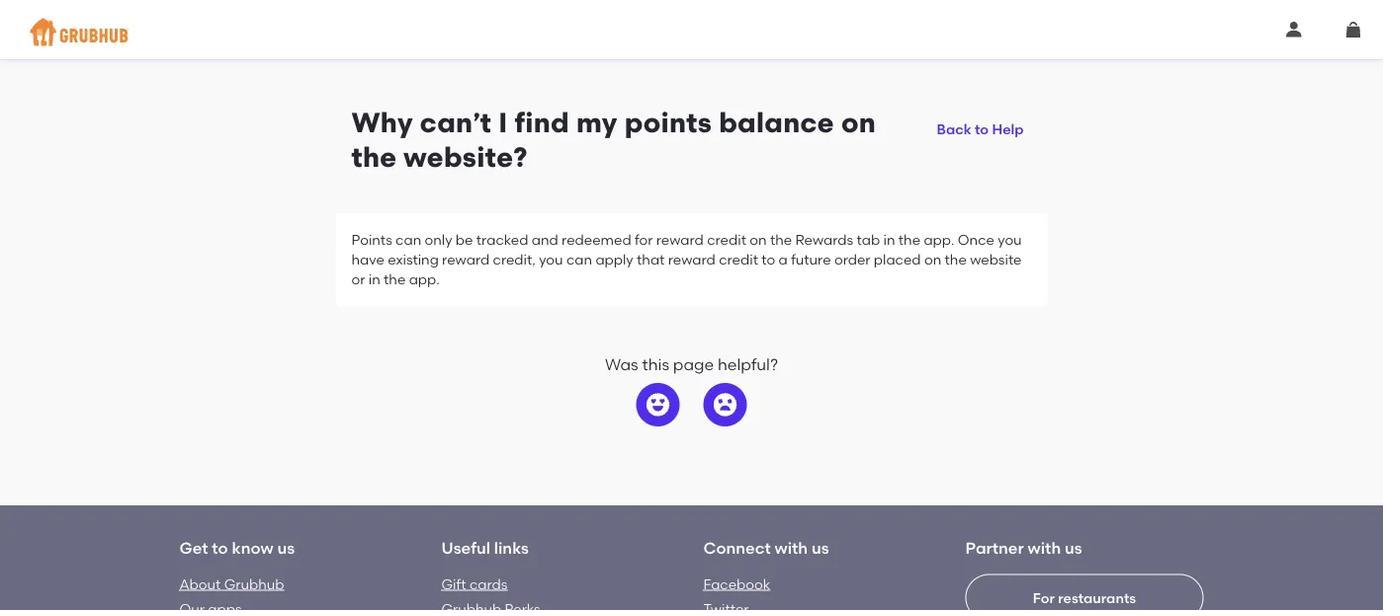 Task type: locate. For each thing, give the bounding box(es) containing it.
can
[[396, 231, 421, 248], [566, 251, 592, 268]]

you up the website
[[998, 231, 1022, 248]]

existing
[[388, 251, 439, 268]]

to left help
[[975, 121, 989, 138]]

know
[[232, 539, 273, 558]]

0 vertical spatial to
[[975, 121, 989, 138]]

with right the connect
[[775, 539, 808, 558]]

us up for restaurants "link"
[[1065, 539, 1082, 558]]

facebook link
[[703, 576, 770, 593]]

0 horizontal spatial app.
[[409, 271, 440, 288]]

get to know us
[[179, 539, 295, 558]]

back
[[937, 121, 971, 138]]

us right know
[[277, 539, 295, 558]]

on
[[841, 106, 876, 139], [750, 231, 767, 248], [924, 251, 941, 268]]

you
[[998, 231, 1022, 248], [539, 251, 563, 268]]

0 horizontal spatial to
[[212, 539, 228, 558]]

restaurants
[[1058, 590, 1136, 607]]

reward right that
[[668, 251, 716, 268]]

gift cards
[[441, 576, 508, 593]]

0 horizontal spatial with
[[775, 539, 808, 558]]

3 us from the left
[[1065, 539, 1082, 558]]

0 vertical spatial on
[[841, 106, 876, 139]]

1 vertical spatial in
[[369, 271, 380, 288]]

0 horizontal spatial us
[[277, 539, 295, 558]]

small image
[[1286, 22, 1302, 38]]

was this page helpful?
[[605, 355, 778, 374]]

2 horizontal spatial to
[[975, 121, 989, 138]]

the up placed
[[898, 231, 920, 248]]

2 horizontal spatial us
[[1065, 539, 1082, 558]]

on right placed
[[924, 251, 941, 268]]

can't
[[420, 106, 492, 139]]

the inside why can't i find my points balance on the website?
[[351, 141, 397, 174]]

0 vertical spatial in
[[883, 231, 895, 248]]

in right tab
[[883, 231, 895, 248]]

1 horizontal spatial us
[[812, 539, 829, 558]]

1 horizontal spatial in
[[883, 231, 895, 248]]

was
[[605, 355, 638, 374]]

to left a
[[762, 251, 775, 268]]

0 horizontal spatial you
[[539, 251, 563, 268]]

website?
[[404, 141, 528, 174]]

redeemed
[[562, 231, 631, 248]]

1 vertical spatial can
[[566, 251, 592, 268]]

to
[[975, 121, 989, 138], [762, 251, 775, 268], [212, 539, 228, 558]]

my
[[576, 106, 618, 139]]

on left rewards
[[750, 231, 767, 248]]

about grubhub
[[179, 576, 284, 593]]

small image
[[1346, 22, 1361, 38]]

with
[[775, 539, 808, 558], [1028, 539, 1061, 558]]

gift cards link
[[441, 576, 508, 593]]

credit
[[707, 231, 746, 248], [719, 251, 758, 268]]

can down redeemed
[[566, 251, 592, 268]]

2 us from the left
[[812, 539, 829, 558]]

balance
[[719, 106, 834, 139]]

website
[[970, 251, 1022, 268]]

1 horizontal spatial can
[[566, 251, 592, 268]]

app. down existing
[[409, 271, 440, 288]]

1 vertical spatial to
[[762, 251, 775, 268]]

reward up that
[[656, 231, 704, 248]]

1 vertical spatial app.
[[409, 271, 440, 288]]

for
[[635, 231, 653, 248]]

to right get
[[212, 539, 228, 558]]

the down why
[[351, 141, 397, 174]]

that
[[637, 251, 665, 268]]

in
[[883, 231, 895, 248], [369, 271, 380, 288]]

why
[[351, 106, 413, 139]]

useful links
[[441, 539, 529, 558]]

reward
[[656, 231, 704, 248], [442, 251, 490, 268], [668, 251, 716, 268]]

1 us from the left
[[277, 539, 295, 558]]

1 horizontal spatial on
[[841, 106, 876, 139]]

with up for at the right bottom of page
[[1028, 539, 1061, 558]]

credit left a
[[719, 251, 758, 268]]

1 with from the left
[[775, 539, 808, 558]]

us
[[277, 539, 295, 558], [812, 539, 829, 558], [1065, 539, 1082, 558]]

for restaurants link
[[965, 575, 1204, 611]]

can up existing
[[396, 231, 421, 248]]

0 horizontal spatial in
[[369, 271, 380, 288]]

1 horizontal spatial with
[[1028, 539, 1061, 558]]

in right or
[[369, 271, 380, 288]]

grubhub logo image
[[30, 12, 129, 52]]

on right balance
[[841, 106, 876, 139]]

this
[[642, 355, 669, 374]]

app.
[[924, 231, 954, 248], [409, 271, 440, 288]]

future
[[791, 251, 831, 268]]

with for connect
[[775, 539, 808, 558]]

0 vertical spatial you
[[998, 231, 1022, 248]]

only
[[425, 231, 452, 248]]

2 vertical spatial on
[[924, 251, 941, 268]]

0 vertical spatial can
[[396, 231, 421, 248]]

2 with from the left
[[1028, 539, 1061, 558]]

why can't i find my points balance on the website?
[[351, 106, 876, 174]]

1 horizontal spatial to
[[762, 251, 775, 268]]

helpful?
[[718, 355, 778, 374]]

app. left once
[[924, 231, 954, 248]]

back to help
[[937, 121, 1024, 138]]

0 horizontal spatial on
[[750, 231, 767, 248]]

partner
[[965, 539, 1024, 558]]

about grubhub link
[[179, 576, 284, 593]]

credit right for
[[707, 231, 746, 248]]

1 vertical spatial credit
[[719, 251, 758, 268]]

reward down be
[[442, 251, 490, 268]]

2 vertical spatial to
[[212, 539, 228, 558]]

tab
[[857, 231, 880, 248]]

the
[[351, 141, 397, 174], [770, 231, 792, 248], [898, 231, 920, 248], [945, 251, 967, 268], [384, 271, 406, 288]]

grubhub
[[224, 576, 284, 593]]

0 vertical spatial app.
[[924, 231, 954, 248]]

on inside why can't i find my points balance on the website?
[[841, 106, 876, 139]]

be
[[456, 231, 473, 248]]

1 horizontal spatial you
[[998, 231, 1022, 248]]

us right the connect
[[812, 539, 829, 558]]

find
[[515, 106, 569, 139]]

you down and
[[539, 251, 563, 268]]



Task type: describe. For each thing, give the bounding box(es) containing it.
apply
[[596, 251, 633, 268]]

2 horizontal spatial on
[[924, 251, 941, 268]]

us for connect with us
[[812, 539, 829, 558]]

to for get to know us
[[212, 539, 228, 558]]

page
[[673, 355, 714, 374]]

have
[[351, 251, 384, 268]]

help
[[992, 121, 1024, 138]]

cards
[[469, 576, 508, 593]]

points can only be tracked and redeemed for reward credit on the rewards tab in the app. once you have existing reward credit, you can apply that reward credit to a future order placed on the website or in the app.
[[351, 231, 1022, 288]]

or
[[351, 271, 365, 288]]

points
[[625, 106, 712, 139]]

rewards
[[795, 231, 853, 248]]

tracked
[[476, 231, 528, 248]]

the up a
[[770, 231, 792, 248]]

order
[[834, 251, 870, 268]]

credit,
[[493, 251, 536, 268]]

useful
[[441, 539, 490, 558]]

to for back to help
[[975, 121, 989, 138]]

this page was not helpful image
[[713, 393, 737, 417]]

gift
[[441, 576, 466, 593]]

and
[[532, 231, 558, 248]]

placed
[[874, 251, 921, 268]]

connect
[[703, 539, 771, 558]]

the down once
[[945, 251, 967, 268]]

back to help link
[[929, 106, 1032, 141]]

0 horizontal spatial can
[[396, 231, 421, 248]]

us for partner with us
[[1065, 539, 1082, 558]]

about
[[179, 576, 221, 593]]

facebook
[[703, 576, 770, 593]]

partner with us
[[965, 539, 1082, 558]]

a
[[779, 251, 788, 268]]

this page was helpful image
[[646, 393, 670, 417]]

for restaurants
[[1033, 590, 1136, 607]]

1 vertical spatial on
[[750, 231, 767, 248]]

links
[[494, 539, 529, 558]]

i
[[498, 106, 508, 139]]

points
[[351, 231, 392, 248]]

connect with us
[[703, 539, 829, 558]]

for
[[1033, 590, 1055, 607]]

1 horizontal spatial app.
[[924, 231, 954, 248]]

1 vertical spatial you
[[539, 251, 563, 268]]

get
[[179, 539, 208, 558]]

0 vertical spatial credit
[[707, 231, 746, 248]]

the down existing
[[384, 271, 406, 288]]

with for partner
[[1028, 539, 1061, 558]]

once
[[958, 231, 994, 248]]

to inside "points can only be tracked and redeemed for reward credit on the rewards tab in the app. once you have existing reward credit, you can apply that reward credit to a future order placed on the website or in the app."
[[762, 251, 775, 268]]



Task type: vqa. For each thing, say whether or not it's contained in the screenshot.
with
yes



